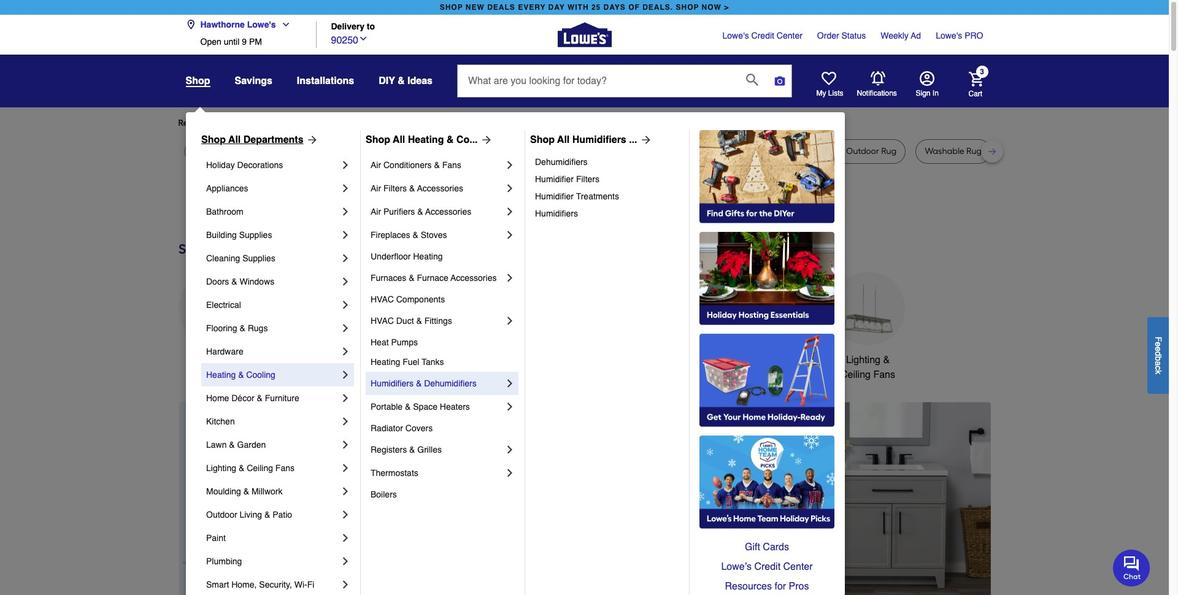 Task type: vqa. For each thing, say whether or not it's contained in the screenshot.
Humidifier THE FILTERS
yes



Task type: locate. For each thing, give the bounding box(es) containing it.
open
[[200, 37, 221, 47]]

0 vertical spatial home
[[776, 355, 802, 366]]

1 vertical spatial accessories
[[425, 207, 471, 217]]

furnaces & furnace accessories link
[[371, 266, 504, 290]]

humidifiers down 'recommended searches for you' heading
[[572, 134, 626, 145]]

pm
[[249, 37, 262, 47]]

0 vertical spatial lighting & ceiling fans
[[841, 355, 895, 380]]

2 roth from the left
[[650, 146, 668, 156]]

shop inside shop all humidifiers ... "link"
[[530, 134, 555, 145]]

2 shop from the left
[[676, 3, 699, 12]]

shop left new
[[440, 3, 463, 12]]

0 horizontal spatial kitchen
[[206, 417, 235, 426]]

2 horizontal spatial shop
[[530, 134, 555, 145]]

1 horizontal spatial lighting
[[846, 355, 881, 366]]

lowe's up pm
[[247, 20, 276, 29]]

6 chevron right image from the top
[[339, 345, 352, 358]]

allen right desk at top left
[[488, 146, 507, 156]]

e up "b" at the bottom of the page
[[1154, 346, 1163, 351]]

humidifiers inside "humidifiers" link
[[535, 209, 578, 218]]

0 horizontal spatial roth
[[527, 146, 545, 156]]

building supplies link
[[206, 223, 339, 247]]

1 vertical spatial fans
[[873, 369, 895, 380]]

chevron right image for thermostats
[[504, 467, 516, 479]]

heating down hardware
[[206, 370, 236, 380]]

0 vertical spatial accessories
[[417, 183, 463, 193]]

2 humidifier from the top
[[535, 191, 574, 201]]

appliances down holiday
[[206, 183, 248, 193]]

chevron right image for outdoor living & patio
[[339, 509, 352, 521]]

e
[[1154, 342, 1163, 346], [1154, 346, 1163, 351]]

air conditioners & fans link
[[371, 153, 504, 177]]

location image
[[186, 20, 195, 29]]

0 vertical spatial humidifier
[[535, 174, 574, 184]]

1 and from the left
[[509, 146, 525, 156]]

10 chevron right image from the top
[[339, 532, 352, 544]]

shop button
[[186, 75, 210, 87]]

heating up desk at top left
[[408, 134, 444, 145]]

lowe's
[[247, 20, 276, 29], [723, 31, 749, 41], [936, 31, 962, 41]]

diy
[[379, 75, 395, 87]]

hawthorne lowe's button
[[186, 12, 296, 37]]

8 chevron right image from the top
[[339, 415, 352, 428]]

all inside shop all humidifiers ... "link"
[[557, 134, 570, 145]]

fans inside button
[[873, 369, 895, 380]]

home décor & furniture link
[[206, 387, 339, 410]]

0 vertical spatial smart
[[747, 355, 773, 366]]

0 vertical spatial lighting
[[846, 355, 881, 366]]

1 shop from the left
[[440, 3, 463, 12]]

1 e from the top
[[1154, 342, 1163, 346]]

lighting & ceiling fans link
[[206, 457, 339, 480]]

humidifiers & dehumidifiers link
[[371, 372, 504, 395]]

0 vertical spatial ceiling
[[841, 369, 871, 380]]

2 horizontal spatial area
[[755, 146, 773, 156]]

shop down "more suggestions for you" link
[[366, 134, 390, 145]]

deals.
[[643, 3, 673, 12]]

shop inside shop all departments link
[[201, 134, 226, 145]]

1 vertical spatial lighting
[[206, 463, 236, 473]]

lowe's pro
[[936, 31, 983, 41]]

lowe's down the ">"
[[723, 31, 749, 41]]

& inside lighting & ceiling fans
[[883, 355, 890, 366]]

2 and from the left
[[632, 146, 648, 156]]

3 chevron right image from the top
[[339, 229, 352, 241]]

fireplaces & stoves link
[[371, 223, 504, 247]]

0 vertical spatial credit
[[751, 31, 774, 41]]

purifiers
[[384, 207, 415, 217]]

treatments
[[576, 191, 619, 201]]

arrow right image inside shop all heating & co... link
[[478, 134, 492, 146]]

0 horizontal spatial bathroom
[[206, 207, 243, 217]]

credit up the search icon
[[751, 31, 774, 41]]

chevron right image for humidifiers & dehumidifiers
[[504, 377, 516, 390]]

windows
[[240, 277, 274, 287]]

lists
[[828, 89, 843, 98]]

2 vertical spatial humidifiers
[[371, 379, 414, 388]]

humidifier down humidifier filters
[[535, 191, 574, 201]]

3 all from the left
[[557, 134, 570, 145]]

filters up treatments
[[576, 174, 600, 184]]

lowe's
[[721, 561, 752, 573]]

None search field
[[457, 64, 792, 109]]

1 horizontal spatial arrow right image
[[637, 134, 652, 146]]

0 horizontal spatial filters
[[384, 183, 407, 193]]

kitchen up lawn
[[206, 417, 235, 426]]

heating fuel tanks link
[[371, 352, 516, 372]]

0 horizontal spatial and
[[509, 146, 525, 156]]

center left order
[[777, 31, 803, 41]]

1 vertical spatial decorations
[[375, 369, 428, 380]]

supplies inside building supplies link
[[239, 230, 272, 240]]

hvac up heat
[[371, 316, 394, 326]]

arrow right image inside shop all humidifiers ... "link"
[[637, 134, 652, 146]]

2 hvac from the top
[[371, 316, 394, 326]]

0 horizontal spatial for
[[277, 118, 288, 128]]

0 horizontal spatial lowe's
[[247, 20, 276, 29]]

1 vertical spatial bathroom
[[660, 355, 703, 366]]

chevron right image for flooring & rugs
[[339, 322, 352, 334]]

bathroom link
[[206, 200, 339, 223]]

heating
[[408, 134, 444, 145], [413, 252, 443, 261], [371, 357, 400, 367], [206, 370, 236, 380]]

7 chevron right image from the top
[[339, 392, 352, 404]]

allen
[[488, 146, 507, 156], [611, 146, 630, 156]]

1 vertical spatial kitchen
[[206, 417, 235, 426]]

order status
[[817, 31, 866, 41]]

1 horizontal spatial home
[[776, 355, 802, 366]]

lowe's home team holiday picks. image
[[700, 436, 835, 529]]

with
[[568, 3, 589, 12]]

hvac
[[371, 295, 394, 304], [371, 316, 394, 326]]

supplies for cleaning supplies
[[242, 253, 275, 263]]

2 e from the top
[[1154, 346, 1163, 351]]

holiday
[[206, 160, 235, 170]]

accessories for air filters & accessories
[[417, 183, 463, 193]]

humidifiers inside humidifiers & dehumidifiers link
[[371, 379, 414, 388]]

...
[[629, 134, 637, 145]]

1 horizontal spatial washable
[[925, 146, 964, 156]]

chevron right image for air conditioners & fans
[[504, 159, 516, 171]]

center up pros
[[783, 561, 813, 573]]

1 vertical spatial lighting & ceiling fans
[[206, 463, 295, 473]]

building
[[206, 230, 237, 240]]

7 rug from the left
[[775, 146, 791, 156]]

1 horizontal spatial filters
[[576, 174, 600, 184]]

my lists link
[[816, 71, 843, 98]]

2 horizontal spatial fans
[[873, 369, 895, 380]]

filters
[[576, 174, 600, 184], [384, 183, 407, 193]]

1 vertical spatial humidifiers
[[535, 209, 578, 218]]

gift cards link
[[700, 538, 835, 557]]

0 horizontal spatial area
[[314, 146, 332, 156]]

0 horizontal spatial smart
[[206, 580, 229, 590]]

1 horizontal spatial kitchen
[[460, 355, 492, 366]]

2 horizontal spatial lowe's
[[936, 31, 962, 41]]

1 horizontal spatial allen
[[611, 146, 630, 156]]

chevron right image for moulding & millwork
[[339, 485, 352, 498]]

1 horizontal spatial roth
[[650, 146, 668, 156]]

1 shop from the left
[[201, 134, 226, 145]]

allen for allen and roth rug
[[611, 146, 630, 156]]

shop inside shop all heating & co... link
[[366, 134, 390, 145]]

1 horizontal spatial and
[[632, 146, 648, 156]]

0 horizontal spatial shop
[[201, 134, 226, 145]]

decorations down heating fuel tanks
[[375, 369, 428, 380]]

paint
[[206, 533, 226, 543]]

0 vertical spatial decorations
[[237, 160, 283, 170]]

chevron right image
[[339, 182, 352, 195], [339, 206, 352, 218], [339, 229, 352, 241], [339, 252, 352, 264], [339, 322, 352, 334], [339, 345, 352, 358], [339, 392, 352, 404], [339, 415, 352, 428], [339, 439, 352, 451], [339, 532, 352, 544], [339, 555, 352, 568], [339, 579, 352, 591]]

2 horizontal spatial all
[[557, 134, 570, 145]]

2 allen from the left
[[611, 146, 630, 156]]

shop up the 5x8
[[201, 134, 226, 145]]

supplies for building supplies
[[239, 230, 272, 240]]

0 horizontal spatial all
[[228, 134, 241, 145]]

lowe's left pro
[[936, 31, 962, 41]]

1 horizontal spatial dehumidifiers
[[535, 157, 588, 167]]

allen down ...
[[611, 146, 630, 156]]

christmas decorations
[[375, 355, 428, 380]]

5x8
[[211, 146, 224, 156]]

2 chevron right image from the top
[[339, 206, 352, 218]]

all down recommended searches for you
[[228, 134, 241, 145]]

accessories up 'hvac components' link
[[451, 273, 497, 283]]

5 chevron right image from the top
[[339, 322, 352, 334]]

decorations inside button
[[375, 369, 428, 380]]

0 horizontal spatial washable
[[713, 146, 753, 156]]

chevron right image for lighting & ceiling fans
[[339, 462, 352, 474]]

washable for washable area rug
[[713, 146, 753, 156]]

1 chevron right image from the top
[[339, 182, 352, 195]]

lowe's home improvement logo image
[[557, 8, 611, 62]]

air for air conditioners & fans
[[371, 160, 381, 170]]

chevron right image
[[339, 159, 352, 171], [504, 159, 516, 171], [504, 182, 516, 195], [504, 206, 516, 218], [504, 229, 516, 241], [504, 272, 516, 284], [339, 276, 352, 288], [339, 299, 352, 311], [504, 315, 516, 327], [339, 369, 352, 381], [504, 377, 516, 390], [504, 401, 516, 413], [504, 444, 516, 456], [339, 462, 352, 474], [504, 467, 516, 479], [339, 485, 352, 498], [339, 509, 352, 521]]

2 horizontal spatial for
[[775, 581, 786, 592]]

underfloor heating link
[[371, 247, 516, 266]]

supplies up 'windows'
[[242, 253, 275, 263]]

for up departments
[[277, 118, 288, 128]]

0 vertical spatial appliances
[[206, 183, 248, 193]]

2 vertical spatial fans
[[275, 463, 295, 473]]

chevron right image for lawn & garden
[[339, 439, 352, 451]]

kitchen for kitchen faucets
[[460, 355, 492, 366]]

all inside shop all heating & co... link
[[393, 134, 405, 145]]

all down 'recommended searches for you' heading
[[557, 134, 570, 145]]

1 vertical spatial appliances
[[191, 355, 239, 366]]

0 horizontal spatial home
[[206, 393, 229, 403]]

0 vertical spatial fans
[[442, 160, 461, 170]]

furniture
[[265, 393, 299, 403]]

bathroom
[[206, 207, 243, 217], [660, 355, 703, 366]]

1 horizontal spatial ceiling
[[841, 369, 871, 380]]

0 horizontal spatial ceiling
[[247, 463, 273, 473]]

kitchen inside button
[[460, 355, 492, 366]]

2 shop from the left
[[366, 134, 390, 145]]

shop 25 days of deals by category image
[[178, 239, 991, 259]]

outdoor
[[206, 510, 237, 520]]

lowe's for lowe's pro
[[936, 31, 962, 41]]

accessories up fireplaces & stoves link
[[425, 207, 471, 217]]

0 vertical spatial center
[[777, 31, 803, 41]]

roth up humidifier filters link
[[650, 146, 668, 156]]

supplies inside cleaning supplies link
[[242, 253, 275, 263]]

1 vertical spatial hvac
[[371, 316, 394, 326]]

1 air from the top
[[371, 160, 381, 170]]

decorations down rug rug
[[237, 160, 283, 170]]

underfloor
[[371, 252, 411, 261]]

smart for smart home
[[747, 355, 773, 366]]

0 vertical spatial humidifiers
[[572, 134, 626, 145]]

1 horizontal spatial lowe's
[[723, 31, 749, 41]]

12 chevron right image from the top
[[339, 579, 352, 591]]

chevron right image for air purifiers & accessories
[[504, 206, 516, 218]]

appliances link
[[206, 177, 339, 200]]

4 chevron right image from the top
[[339, 252, 352, 264]]

smart for smart home, security, wi-fi
[[206, 580, 229, 590]]

furnace
[[417, 273, 448, 283]]

1 vertical spatial center
[[783, 561, 813, 573]]

hvac for hvac duct & fittings
[[371, 316, 394, 326]]

2 all from the left
[[393, 134, 405, 145]]

1 horizontal spatial lighting & ceiling fans
[[841, 355, 895, 380]]

center for lowe's credit center
[[777, 31, 803, 41]]

gift cards
[[745, 542, 789, 553]]

allen for allen and roth area rug
[[488, 146, 507, 156]]

recommended searches for you heading
[[178, 117, 991, 129]]

you for more suggestions for you
[[399, 118, 413, 128]]

1 vertical spatial humidifier
[[535, 191, 574, 201]]

hvac for hvac components
[[371, 295, 394, 304]]

shop new deals every day with 25 days of deals. shop now >
[[440, 3, 729, 12]]

chevron down image
[[358, 33, 368, 43]]

1 vertical spatial supplies
[[242, 253, 275, 263]]

heating fuel tanks
[[371, 357, 444, 367]]

1 area from the left
[[314, 146, 332, 156]]

dehumidifiers
[[535, 157, 588, 167], [424, 379, 477, 388]]

shop for shop all heating & co...
[[366, 134, 390, 145]]

for left pros
[[775, 581, 786, 592]]

1 vertical spatial ceiling
[[247, 463, 273, 473]]

humidifiers up "portable"
[[371, 379, 414, 388]]

1 horizontal spatial fans
[[442, 160, 461, 170]]

humidifier for humidifier filters
[[535, 174, 574, 184]]

washable rug
[[925, 146, 982, 156]]

smart inside smart home button
[[747, 355, 773, 366]]

0 horizontal spatial shop
[[440, 3, 463, 12]]

1 washable from the left
[[713, 146, 753, 156]]

you for recommended searches for you
[[290, 118, 304, 128]]

2 air from the top
[[371, 183, 381, 193]]

1 horizontal spatial for
[[386, 118, 397, 128]]

chevron right image for furnaces & furnace accessories
[[504, 272, 516, 284]]

ceiling inside lighting & ceiling fans
[[841, 369, 871, 380]]

cleaning supplies
[[206, 253, 275, 263]]

heat pumps
[[371, 338, 418, 347]]

0 vertical spatial hvac
[[371, 295, 394, 304]]

you up arrow right icon
[[290, 118, 304, 128]]

3 air from the top
[[371, 207, 381, 217]]

for for suggestions
[[386, 118, 397, 128]]

credit up resources for pros "link" at the right of page
[[754, 561, 781, 573]]

9 chevron right image from the top
[[339, 439, 352, 451]]

0 horizontal spatial you
[[290, 118, 304, 128]]

credit for lowe's
[[751, 31, 774, 41]]

humidifiers
[[572, 134, 626, 145], [535, 209, 578, 218], [371, 379, 414, 388]]

1 allen from the left
[[488, 146, 507, 156]]

hardware link
[[206, 340, 339, 363]]

shop all humidifiers ...
[[530, 134, 637, 145]]

2 vertical spatial accessories
[[451, 273, 497, 283]]

lowe's home improvement cart image
[[969, 71, 983, 86]]

5 rug from the left
[[567, 146, 582, 156]]

0 vertical spatial kitchen
[[460, 355, 492, 366]]

chevron right image for registers & grilles
[[504, 444, 516, 456]]

decorations
[[237, 160, 283, 170], [375, 369, 428, 380]]

rug
[[194, 146, 209, 156], [253, 146, 268, 156], [270, 146, 285, 156], [334, 146, 349, 156], [567, 146, 582, 156], [670, 146, 685, 156], [775, 146, 791, 156], [881, 146, 897, 156], [967, 146, 982, 156]]

kitchen link
[[206, 410, 339, 433]]

lowe's wishes you and your family a happy hanukkah. image
[[178, 196, 991, 226]]

2 vertical spatial air
[[371, 207, 381, 217]]

all inside shop all departments link
[[228, 134, 241, 145]]

for up the "furniture"
[[386, 118, 397, 128]]

bathroom inside button
[[660, 355, 703, 366]]

0 horizontal spatial dehumidifiers
[[424, 379, 477, 388]]

resources for pros link
[[700, 577, 835, 595]]

appliances inside appliances link
[[206, 183, 248, 193]]

components
[[396, 295, 445, 304]]

hawthorne lowe's
[[200, 20, 276, 29]]

decorations for christmas
[[375, 369, 428, 380]]

roth up humidifier filters
[[527, 146, 545, 156]]

filters up purifiers at the top left of the page
[[384, 183, 407, 193]]

roth
[[527, 146, 545, 156], [650, 146, 668, 156]]

kitchen faucets
[[460, 355, 530, 366]]

f
[[1154, 336, 1163, 342]]

1 vertical spatial dehumidifiers
[[424, 379, 477, 388]]

decorations for holiday
[[237, 160, 283, 170]]

air filters & accessories link
[[371, 177, 504, 200]]

departments
[[243, 134, 303, 145]]

humidifier treatments link
[[535, 188, 681, 205]]

arrow right image for shop all humidifiers ...
[[637, 134, 652, 146]]

1 all from the left
[[228, 134, 241, 145]]

shop all departments
[[201, 134, 303, 145]]

order
[[817, 31, 839, 41]]

lighting & ceiling fans
[[841, 355, 895, 380], [206, 463, 295, 473]]

0 horizontal spatial fans
[[275, 463, 295, 473]]

desk
[[441, 146, 459, 156]]

registers & grilles link
[[371, 438, 504, 461]]

e up d at the bottom
[[1154, 342, 1163, 346]]

3 shop from the left
[[530, 134, 555, 145]]

chevron right image for hvac duct & fittings
[[504, 315, 516, 327]]

1 horizontal spatial shop
[[366, 134, 390, 145]]

0 horizontal spatial decorations
[[237, 160, 283, 170]]

humidifier up humidifier treatments
[[535, 174, 574, 184]]

chevron right image for portable & space heaters
[[504, 401, 516, 413]]

get your home holiday-ready. image
[[700, 334, 835, 427]]

days
[[604, 3, 626, 12]]

chevron right image for air filters & accessories
[[504, 182, 516, 195]]

kitchen inside 'link'
[[206, 417, 235, 426]]

shop left now
[[676, 3, 699, 12]]

doors & windows
[[206, 277, 274, 287]]

1 vertical spatial air
[[371, 183, 381, 193]]

2 you from the left
[[399, 118, 413, 128]]

conditioners
[[384, 160, 432, 170]]

1 horizontal spatial smart
[[747, 355, 773, 366]]

1 vertical spatial home
[[206, 393, 229, 403]]

humidifiers down humidifier treatments
[[535, 209, 578, 218]]

11 chevron right image from the top
[[339, 555, 352, 568]]

cooling
[[246, 370, 275, 380]]

1 horizontal spatial decorations
[[375, 369, 428, 380]]

smart inside smart home, security, wi-fi link
[[206, 580, 229, 590]]

shop for shop all departments
[[201, 134, 226, 145]]

kitchen left 'faucets'
[[460, 355, 492, 366]]

arrow right image
[[478, 134, 492, 146], [637, 134, 652, 146], [968, 509, 980, 522]]

hvac down furnaces
[[371, 295, 394, 304]]

dehumidifiers down heating fuel tanks link
[[424, 379, 477, 388]]

center for lowe's credit center
[[783, 561, 813, 573]]

2 washable from the left
[[925, 146, 964, 156]]

1 horizontal spatial you
[[399, 118, 413, 128]]

1 you from the left
[[290, 118, 304, 128]]

shop
[[440, 3, 463, 12], [676, 3, 699, 12]]

0 vertical spatial supplies
[[239, 230, 272, 240]]

0 horizontal spatial arrow right image
[[478, 134, 492, 146]]

1 roth from the left
[[527, 146, 545, 156]]

and for allen and roth area rug
[[509, 146, 525, 156]]

0 vertical spatial air
[[371, 160, 381, 170]]

air for air filters & accessories
[[371, 183, 381, 193]]

all up the "furniture"
[[393, 134, 405, 145]]

0 horizontal spatial allen
[[488, 146, 507, 156]]

supplies up cleaning supplies
[[239, 230, 272, 240]]

1 hvac from the top
[[371, 295, 394, 304]]

thermostats link
[[371, 461, 504, 485]]

1 horizontal spatial all
[[393, 134, 405, 145]]

1 vertical spatial smart
[[206, 580, 229, 590]]

1 horizontal spatial area
[[547, 146, 565, 156]]

1 vertical spatial credit
[[754, 561, 781, 573]]

heating down heat
[[371, 357, 400, 367]]

you up shop all heating & co...
[[399, 118, 413, 128]]

0 vertical spatial dehumidifiers
[[535, 157, 588, 167]]

shop up allen and roth area rug
[[530, 134, 555, 145]]

accessories down air conditioners & fans link
[[417, 183, 463, 193]]

ceiling
[[841, 369, 871, 380], [247, 463, 273, 473]]

electrical
[[206, 300, 241, 310]]

dehumidifiers up humidifier filters
[[535, 157, 588, 167]]

1 horizontal spatial shop
[[676, 3, 699, 12]]

duct
[[396, 316, 414, 326]]

1 humidifier from the top
[[535, 174, 574, 184]]

appliances up heating & cooling
[[191, 355, 239, 366]]

9 rug from the left
[[967, 146, 982, 156]]

1 horizontal spatial bathroom
[[660, 355, 703, 366]]

cleaning
[[206, 253, 240, 263]]



Task type: describe. For each thing, give the bounding box(es) containing it.
pumps
[[391, 338, 418, 347]]

co...
[[456, 134, 478, 145]]

cart
[[969, 89, 983, 98]]

lowe's for lowe's credit center
[[723, 31, 749, 41]]

in
[[933, 89, 939, 98]]

>
[[724, 3, 729, 12]]

my lists
[[816, 89, 843, 98]]

k
[[1154, 370, 1163, 374]]

notifications
[[857, 89, 897, 97]]

heating & cooling
[[206, 370, 275, 380]]

2 horizontal spatial arrow right image
[[968, 509, 980, 522]]

for for searches
[[277, 118, 288, 128]]

electrical link
[[206, 293, 339, 317]]

humidifier filters
[[535, 174, 600, 184]]

shop all departments link
[[201, 133, 318, 147]]

christmas decorations button
[[365, 272, 438, 382]]

find gifts for the diyer. image
[[700, 130, 835, 223]]

heat pumps link
[[371, 333, 516, 352]]

lighting inside button
[[846, 355, 881, 366]]

shop all heating & co...
[[366, 134, 478, 145]]

air filters & accessories
[[371, 183, 463, 193]]

chevron right image for heating & cooling
[[339, 369, 352, 381]]

kitchen for kitchen
[[206, 417, 235, 426]]

chevron down image
[[276, 20, 291, 29]]

filters for air
[[384, 183, 407, 193]]

ideas
[[407, 75, 433, 87]]

lowe's inside button
[[247, 20, 276, 29]]

roth for rug
[[650, 146, 668, 156]]

sign in
[[916, 89, 939, 98]]

3 area from the left
[[755, 146, 773, 156]]

fans for chevron right icon related to lighting & ceiling fans
[[275, 463, 295, 473]]

arrow right image for shop all heating & co...
[[478, 134, 492, 146]]

chevron right image for home décor & furniture
[[339, 392, 352, 404]]

order status link
[[817, 29, 866, 42]]

chevron right image for building supplies
[[339, 229, 352, 241]]

& inside "link"
[[264, 510, 270, 520]]

chevron right image for electrical
[[339, 299, 352, 311]]

6 rug from the left
[[670, 146, 685, 156]]

building supplies
[[206, 230, 272, 240]]

millwork
[[252, 487, 283, 496]]

shop for shop all humidifiers ...
[[530, 134, 555, 145]]

gift
[[745, 542, 760, 553]]

indoor
[[819, 146, 844, 156]]

air purifiers & accessories link
[[371, 200, 504, 223]]

deals
[[487, 3, 515, 12]]

chevron right image for doors & windows
[[339, 276, 352, 288]]

f e e d b a c k
[[1154, 336, 1163, 374]]

f e e d b a c k button
[[1148, 317, 1169, 394]]

diy & ideas button
[[379, 70, 433, 92]]

smart home, security, wi-fi
[[206, 580, 314, 590]]

cleaning supplies link
[[206, 247, 339, 270]]

sign in button
[[916, 71, 939, 98]]

humidifiers inside shop all humidifiers ... "link"
[[572, 134, 626, 145]]

outdoor living & patio link
[[206, 503, 339, 527]]

appliances inside appliances button
[[191, 355, 239, 366]]

hvac components link
[[371, 290, 516, 309]]

all for heating
[[393, 134, 405, 145]]

doors & windows link
[[206, 270, 339, 293]]

humidifier for humidifier treatments
[[535, 191, 574, 201]]

lowe's credit center
[[723, 31, 803, 41]]

heating inside 'link'
[[206, 370, 236, 380]]

searches
[[239, 118, 275, 128]]

doors
[[206, 277, 229, 287]]

for inside "link"
[[775, 581, 786, 592]]

to
[[367, 22, 375, 32]]

chevron right image for cleaning supplies
[[339, 252, 352, 264]]

holiday hosting essentials. image
[[700, 232, 835, 325]]

cards
[[763, 542, 789, 553]]

lighting & ceiling fans button
[[831, 272, 905, 382]]

radiator
[[371, 423, 403, 433]]

chevron right image for holiday decorations
[[339, 159, 352, 171]]

humidifiers for humidifiers
[[535, 209, 578, 218]]

humidifiers link
[[535, 205, 681, 222]]

0 vertical spatial bathroom
[[206, 207, 243, 217]]

up to 40 percent off select vanities. plus, get free local delivery on select vanities. image
[[396, 402, 991, 595]]

boilers
[[371, 490, 397, 500]]

3 rug from the left
[[270, 146, 285, 156]]

2 area from the left
[[547, 146, 565, 156]]

chevron right image for paint
[[339, 532, 352, 544]]

all for humidifiers
[[557, 134, 570, 145]]

humidifiers for humidifiers & dehumidifiers
[[371, 379, 414, 388]]

boilers link
[[371, 485, 516, 504]]

9
[[242, 37, 247, 47]]

shop all heating & co... link
[[366, 133, 492, 147]]

accessories for air purifiers & accessories
[[425, 207, 471, 217]]

0 horizontal spatial lighting
[[206, 463, 236, 473]]

recommended
[[178, 118, 237, 128]]

pros
[[789, 581, 809, 592]]

installations button
[[297, 70, 354, 92]]

Search Query text field
[[458, 65, 736, 97]]

garden
[[237, 440, 266, 450]]

portable
[[371, 402, 403, 412]]

savings
[[235, 75, 272, 87]]

area rug
[[314, 146, 349, 156]]

chevron right image for hardware
[[339, 345, 352, 358]]

lowe's home improvement lists image
[[821, 71, 836, 86]]

sign
[[916, 89, 931, 98]]

tanks
[[422, 357, 444, 367]]

4 rug from the left
[[334, 146, 349, 156]]

chevron right image for kitchen
[[339, 415, 352, 428]]

8 rug from the left
[[881, 146, 897, 156]]

chevron right image for fireplaces & stoves
[[504, 229, 516, 241]]

1 rug from the left
[[194, 146, 209, 156]]

new
[[466, 3, 485, 12]]

dehumidifiers link
[[535, 153, 681, 171]]

lowe's credit center link
[[700, 557, 835, 577]]

lowe's home improvement account image
[[920, 71, 934, 86]]

plumbing link
[[206, 550, 339, 573]]

diy & ideas
[[379, 75, 433, 87]]

registers
[[371, 445, 407, 455]]

holiday decorations link
[[206, 153, 339, 177]]

25 days of deals. don't miss deals every day. same-day delivery on in-stock orders placed by 2 p m. image
[[178, 402, 376, 595]]

chat invite button image
[[1113, 549, 1151, 586]]

grilles
[[417, 445, 442, 455]]

space
[[413, 402, 438, 412]]

roth for area
[[527, 146, 545, 156]]

arrow right image
[[303, 134, 318, 146]]

radiator covers
[[371, 423, 433, 433]]

lowe's home improvement notification center image
[[870, 71, 885, 86]]

open until 9 pm
[[200, 37, 262, 47]]

credit for lowe's
[[754, 561, 781, 573]]

ad
[[911, 31, 921, 41]]

accessories for furnaces & furnace accessories
[[451, 273, 497, 283]]

camera image
[[774, 75, 786, 87]]

all for departments
[[228, 134, 241, 145]]

chevron right image for bathroom
[[339, 206, 352, 218]]

covers
[[405, 423, 433, 433]]

air for air purifiers & accessories
[[371, 207, 381, 217]]

moulding & millwork
[[206, 487, 283, 496]]

washable for washable rug
[[925, 146, 964, 156]]

furniture
[[378, 146, 412, 156]]

lighting & ceiling fans inside button
[[841, 355, 895, 380]]

heating up furnace
[[413, 252, 443, 261]]

2 rug from the left
[[253, 146, 268, 156]]

allen and roth rug
[[611, 146, 685, 156]]

flooring & rugs link
[[206, 317, 339, 340]]

chevron right image for smart home, security, wi-fi
[[339, 579, 352, 591]]

humidifiers & dehumidifiers
[[371, 379, 477, 388]]

filters for humidifier
[[576, 174, 600, 184]]

home inside button
[[776, 355, 802, 366]]

search image
[[746, 74, 758, 86]]

0 horizontal spatial lighting & ceiling fans
[[206, 463, 295, 473]]

fans for air conditioners & fans chevron right icon
[[442, 160, 461, 170]]

day
[[548, 3, 565, 12]]

chevron right image for appliances
[[339, 182, 352, 195]]

plumbing
[[206, 557, 242, 566]]

and for allen and roth rug
[[632, 146, 648, 156]]

lawn & garden
[[206, 440, 266, 450]]

scroll to item #4 image
[[719, 593, 751, 595]]

chevron right image for plumbing
[[339, 555, 352, 568]]



